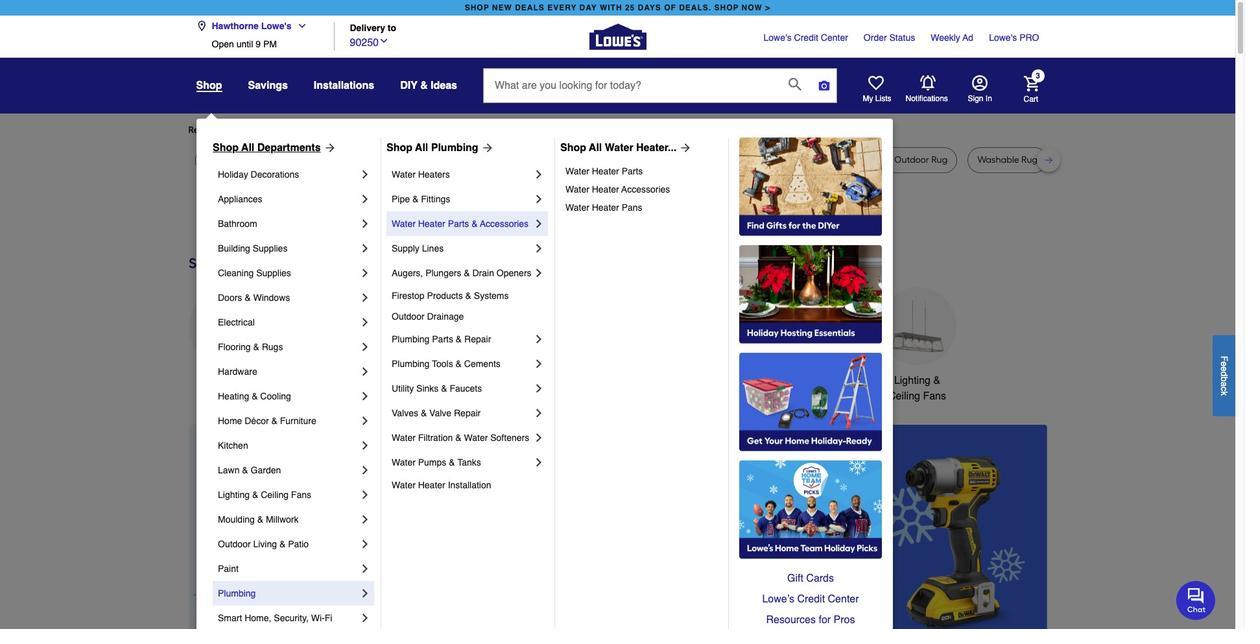 Task type: describe. For each thing, give the bounding box(es) containing it.
chevron right image for moulding & millwork
[[359, 513, 372, 526]]

1 e from the top
[[1220, 361, 1230, 366]]

weekly ad link
[[931, 31, 974, 44]]

suggestions
[[355, 125, 406, 136]]

5x8
[[223, 154, 237, 165]]

plumbing for plumbing parts & repair
[[392, 334, 430, 345]]

water heater parts & accessories
[[392, 219, 529, 229]]

fans inside button
[[924, 391, 947, 402]]

credit for lowe's
[[798, 594, 825, 605]]

8 rug from the left
[[932, 154, 948, 165]]

heating & cooling
[[218, 391, 291, 402]]

pros
[[834, 615, 856, 626]]

area rug
[[332, 154, 370, 165]]

2 shop from the left
[[715, 3, 739, 12]]

lowe's home improvement lists image
[[869, 75, 884, 91]]

for for searches
[[293, 125, 305, 136]]

moulding
[[218, 515, 255, 525]]

washable area rug
[[754, 154, 836, 165]]

b
[[1220, 376, 1230, 382]]

utility
[[392, 384, 414, 394]]

every
[[548, 3, 577, 12]]

plumbing tools & cements
[[392, 359, 501, 369]]

bathroom button
[[682, 287, 760, 389]]

lighting & ceiling fans button
[[879, 287, 957, 404]]

outdoor for outdoor drainage
[[392, 311, 425, 322]]

lists
[[876, 94, 892, 103]]

accessories inside "link"
[[480, 219, 529, 229]]

supply lines
[[392, 243, 444, 254]]

deals
[[515, 3, 545, 12]]

bathroom link
[[218, 212, 359, 236]]

home,
[[245, 613, 272, 624]]

my lists link
[[863, 75, 892, 104]]

Search Query text field
[[484, 69, 779, 103]]

furniture
[[399, 154, 436, 165]]

home inside button
[[821, 375, 848, 387]]

gift cards
[[788, 573, 834, 585]]

savings button
[[248, 74, 288, 97]]

water heater accessories
[[566, 184, 671, 195]]

water filtration & water softeners link
[[392, 426, 533, 450]]

chevron right image for water heater parts & accessories
[[533, 217, 546, 230]]

resources
[[767, 615, 816, 626]]

water filtration & water softeners
[[392, 433, 530, 443]]

utility sinks & faucets
[[392, 384, 482, 394]]

shop new deals every day with 25 days of deals. shop now > link
[[462, 0, 774, 16]]

you for more suggestions for you
[[422, 125, 437, 136]]

0 horizontal spatial home
[[218, 416, 242, 426]]

rug 5x8
[[205, 154, 237, 165]]

augers,
[[392, 268, 423, 278]]

appliances inside button
[[202, 375, 253, 387]]

open until 9 pm
[[212, 39, 277, 49]]

a
[[1220, 382, 1230, 387]]

2 rug from the left
[[267, 154, 283, 165]]

lowe's credit center link
[[764, 31, 849, 44]]

lowe's home team holiday picks. image
[[740, 461, 883, 559]]

chevron right image for cleaning supplies
[[359, 267, 372, 280]]

camera image
[[818, 79, 831, 92]]

firestop products & systems
[[392, 291, 509, 301]]

fi
[[325, 613, 332, 624]]

cooling
[[260, 391, 291, 402]]

smart for smart home
[[790, 375, 818, 387]]

4 rug from the left
[[353, 154, 370, 165]]

faucets inside button
[[524, 375, 561, 387]]

parts for water heater parts
[[622, 166, 643, 177]]

lowe's home improvement notification center image
[[920, 75, 936, 91]]

gift
[[788, 573, 804, 585]]

desk
[[466, 154, 486, 165]]

kitchen link
[[218, 433, 359, 458]]

shop 25 days of deals by category image
[[189, 252, 1048, 274]]

valve
[[430, 408, 452, 419]]

arrow right image for shop all water heater...
[[677, 141, 693, 154]]

heating & cooling link
[[218, 384, 359, 409]]

water heater accessories link
[[566, 180, 720, 199]]

repair for plumbing parts & repair
[[465, 334, 491, 345]]

softeners
[[491, 433, 530, 443]]

sign in button
[[968, 75, 993, 104]]

chevron right image for water pumps & tanks
[[533, 456, 546, 469]]

outdoor living & patio
[[218, 539, 309, 550]]

up to 50 percent off select tools and accessories. image
[[419, 425, 1048, 629]]

windows
[[253, 293, 290, 303]]

lighting & ceiling fans inside lighting & ceiling fans link
[[218, 490, 311, 500]]

allen for allen and roth area rug
[[516, 154, 536, 165]]

3
[[1036, 72, 1041, 81]]

shop
[[196, 80, 222, 91]]

hardware link
[[218, 359, 359, 384]]

shop all departments link
[[213, 140, 336, 156]]

1 shop from the left
[[465, 3, 490, 12]]

valves
[[392, 408, 419, 419]]

drain
[[473, 268, 494, 278]]

lawn
[[218, 465, 240, 476]]

1 area from the left
[[332, 154, 351, 165]]

and for allen and roth rug
[[668, 154, 685, 165]]

sign in
[[968, 94, 993, 103]]

location image
[[196, 21, 207, 31]]

chevron right image for smart home, security, wi-fi
[[359, 612, 372, 625]]

repair for valves & valve repair
[[454, 408, 481, 419]]

shop for shop all water heater...
[[561, 142, 587, 154]]

chevron right image for water filtration & water softeners
[[533, 432, 546, 444]]

christmas decorations
[[397, 375, 452, 402]]

shop for shop all plumbing
[[387, 142, 413, 154]]

chevron right image for doors & windows
[[359, 291, 372, 304]]

6 rug from the left
[[708, 154, 724, 165]]

water for water heater installation
[[392, 480, 416, 491]]

flooring & rugs
[[218, 342, 283, 352]]

and for allen and roth area rug
[[538, 154, 555, 165]]

diy
[[401, 80, 418, 91]]

chevron right image for water heaters
[[533, 168, 546, 181]]

smart home button
[[780, 287, 858, 389]]

more suggestions for you
[[332, 125, 437, 136]]

1 rug from the left
[[205, 154, 221, 165]]

open
[[212, 39, 234, 49]]

systems
[[474, 291, 509, 301]]

moulding & millwork
[[218, 515, 299, 525]]

decorations for christmas
[[397, 391, 452, 402]]

appliances link
[[218, 187, 359, 212]]

holiday decorations
[[218, 169, 299, 180]]

heater for water heater installation
[[418, 480, 446, 491]]

water heaters
[[392, 169, 450, 180]]

chevron right image for plumbing parts & repair
[[533, 333, 546, 346]]

for for suggestions
[[408, 125, 420, 136]]

outdoor drainage link
[[392, 306, 546, 327]]

shop all plumbing link
[[387, 140, 494, 156]]

1 vertical spatial lighting
[[218, 490, 250, 500]]

cleaning supplies
[[218, 268, 291, 278]]

2 vertical spatial parts
[[432, 334, 454, 345]]

chat invite button image
[[1177, 581, 1217, 620]]

chevron right image for appliances
[[359, 193, 372, 206]]

find gifts for the diyer. image
[[740, 138, 883, 236]]

lines
[[422, 243, 444, 254]]

recommended searches for you heading
[[189, 124, 1048, 137]]

f e e d b a c k
[[1220, 356, 1230, 396]]

lowe's for lowe's credit center
[[764, 32, 792, 43]]

0 vertical spatial appliances
[[218, 194, 262, 204]]

lighting inside button
[[895, 375, 931, 387]]

doors & windows
[[218, 293, 290, 303]]

products
[[427, 291, 463, 301]]

bathroom inside button
[[698, 375, 743, 387]]

3 area from the left
[[798, 154, 818, 165]]

plumbing parts & repair
[[392, 334, 491, 345]]

chevron right image for pipe & fittings
[[533, 193, 546, 206]]

rugs
[[262, 342, 283, 352]]

paint link
[[218, 557, 359, 581]]

washable for washable rug
[[978, 154, 1020, 165]]

3 rug from the left
[[286, 154, 302, 165]]

heater for water heater pans
[[592, 202, 620, 213]]

chevron right image for paint
[[359, 563, 372, 576]]

chevron right image for building supplies
[[359, 242, 372, 255]]

lowe's for lowe's pro
[[990, 32, 1018, 43]]

water heaters link
[[392, 162, 533, 187]]

now
[[742, 3, 763, 12]]

pans
[[622, 202, 643, 213]]

plungers
[[426, 268, 462, 278]]

water for water heater parts
[[566, 166, 590, 177]]

lowe's wishes you and your family a happy hanukkah. image
[[189, 207, 1048, 239]]

pro
[[1020, 32, 1040, 43]]

heater for water heater accessories
[[592, 184, 620, 195]]

center for lowe's credit center
[[828, 594, 860, 605]]

lowe's inside button
[[261, 21, 292, 31]]

firestop
[[392, 291, 425, 301]]

smart for smart home, security, wi-fi
[[218, 613, 242, 624]]



Task type: locate. For each thing, give the bounding box(es) containing it.
shop left the now
[[715, 3, 739, 12]]

0 horizontal spatial all
[[241, 142, 255, 154]]

lowe's pro
[[990, 32, 1040, 43]]

cart
[[1024, 94, 1039, 104]]

credit up resources for pros link
[[798, 594, 825, 605]]

0 vertical spatial fans
[[924, 391, 947, 402]]

1 horizontal spatial area
[[578, 154, 597, 165]]

all up the furniture
[[415, 142, 428, 154]]

9 rug from the left
[[1022, 154, 1038, 165]]

2 horizontal spatial shop
[[561, 142, 587, 154]]

building supplies link
[[218, 236, 359, 261]]

doors & windows link
[[218, 286, 359, 310]]

0 horizontal spatial and
[[538, 154, 555, 165]]

all down recommended searches for you
[[241, 142, 255, 154]]

arrow right image for shop all departments
[[321, 141, 336, 154]]

& inside "link"
[[472, 219, 478, 229]]

departments
[[257, 142, 321, 154]]

for inside "link"
[[408, 125, 420, 136]]

heater inside "link"
[[418, 219, 446, 229]]

supplies up cleaning supplies
[[253, 243, 288, 254]]

you inside "link"
[[422, 125, 437, 136]]

you
[[307, 125, 322, 136], [422, 125, 437, 136]]

lowe's
[[261, 21, 292, 31], [764, 32, 792, 43], [990, 32, 1018, 43]]

chevron right image for home décor & furniture
[[359, 415, 372, 428]]

0 horizontal spatial washable
[[754, 154, 796, 165]]

ceiling inside button
[[889, 391, 921, 402]]

0 horizontal spatial outdoor
[[218, 539, 251, 550]]

savings
[[248, 80, 288, 91]]

heater...
[[637, 142, 677, 154]]

augers, plungers & drain openers
[[392, 268, 532, 278]]

diy & ideas button
[[401, 74, 457, 97]]

0 horizontal spatial area
[[332, 154, 351, 165]]

outdoor
[[895, 154, 930, 165]]

0 vertical spatial kitchen
[[486, 375, 521, 387]]

plumbing up desk
[[431, 142, 479, 154]]

center up pros on the right bottom
[[828, 594, 860, 605]]

washable for washable area rug
[[754, 154, 796, 165]]

0 horizontal spatial faucets
[[450, 384, 482, 394]]

lowe's home improvement account image
[[972, 75, 988, 91]]

1 and from the left
[[538, 154, 555, 165]]

lawn & garden
[[218, 465, 281, 476]]

roth for rug
[[687, 154, 706, 165]]

lowe's credit center
[[763, 594, 860, 605]]

2 allen from the left
[[646, 154, 666, 165]]

shop up 5x8
[[213, 142, 239, 154]]

fittings
[[421, 194, 451, 204]]

my
[[863, 94, 874, 103]]

smart home
[[790, 375, 848, 387]]

kitchen down cements
[[486, 375, 521, 387]]

outdoor inside outdoor drainage link
[[392, 311, 425, 322]]

1 horizontal spatial washable
[[978, 154, 1020, 165]]

to
[[388, 23, 397, 33]]

shop down more suggestions for you "link"
[[387, 142, 413, 154]]

heater down pumps
[[418, 480, 446, 491]]

heater up "lines"
[[418, 219, 446, 229]]

smart home, security, wi-fi
[[218, 613, 332, 624]]

2 and from the left
[[668, 154, 685, 165]]

1 vertical spatial fans
[[291, 490, 311, 500]]

deals.
[[679, 3, 712, 12]]

kitchen
[[486, 375, 521, 387], [218, 441, 248, 451]]

0 vertical spatial repair
[[465, 334, 491, 345]]

order status link
[[864, 31, 916, 44]]

2 shop from the left
[[387, 142, 413, 154]]

0 horizontal spatial roth
[[557, 154, 576, 165]]

for up departments
[[293, 125, 305, 136]]

1 horizontal spatial accessories
[[622, 184, 671, 195]]

arrow right image inside shop all water heater... link
[[677, 141, 693, 154]]

chevron right image for heating & cooling
[[359, 390, 372, 403]]

lowe's credit center
[[764, 32, 849, 43]]

chevron down image
[[292, 21, 307, 31]]

center left order
[[821, 32, 849, 43]]

parts
[[622, 166, 643, 177], [448, 219, 469, 229], [432, 334, 454, 345]]

chevron right image for kitchen
[[359, 439, 372, 452]]

2 horizontal spatial all
[[589, 142, 602, 154]]

days
[[638, 3, 662, 12]]

0 vertical spatial ceiling
[[889, 391, 921, 402]]

0 horizontal spatial decorations
[[251, 169, 299, 180]]

1 horizontal spatial bathroom
[[698, 375, 743, 387]]

1 horizontal spatial outdoor
[[392, 311, 425, 322]]

1 allen from the left
[[516, 154, 536, 165]]

appliances down holiday
[[218, 194, 262, 204]]

kitchen for kitchen
[[218, 441, 248, 451]]

2 all from the left
[[415, 142, 428, 154]]

chevron right image for plumbing
[[359, 587, 372, 600]]

heater down water heater accessories
[[592, 202, 620, 213]]

1 vertical spatial bathroom
[[698, 375, 743, 387]]

allen and roth area rug
[[516, 154, 616, 165]]

indoor outdoor rug
[[866, 154, 948, 165]]

outdoor drainage
[[392, 311, 464, 322]]

parts up water heater accessories link
[[622, 166, 643, 177]]

0 vertical spatial parts
[[622, 166, 643, 177]]

1 horizontal spatial ceiling
[[889, 391, 921, 402]]

weekly ad
[[931, 32, 974, 43]]

0 horizontal spatial lighting & ceiling fans
[[218, 490, 311, 500]]

outdoor down moulding
[[218, 539, 251, 550]]

roth up water heater accessories link
[[687, 154, 706, 165]]

rug
[[205, 154, 221, 165], [267, 154, 283, 165], [286, 154, 302, 165], [353, 154, 370, 165], [600, 154, 616, 165], [708, 154, 724, 165], [820, 154, 836, 165], [932, 154, 948, 165], [1022, 154, 1038, 165]]

1 vertical spatial center
[[828, 594, 860, 605]]

1 horizontal spatial all
[[415, 142, 428, 154]]

arrow right image
[[479, 141, 494, 154]]

plumbing tools & cements link
[[392, 352, 533, 376]]

chevron right image for electrical
[[359, 316, 372, 329]]

chevron right image for holiday decorations
[[359, 168, 372, 181]]

1 horizontal spatial allen
[[646, 154, 666, 165]]

0 vertical spatial home
[[821, 375, 848, 387]]

heater down water heater parts
[[592, 184, 620, 195]]

for up shop all plumbing
[[408, 125, 420, 136]]

water for water filtration & water softeners
[[392, 433, 416, 443]]

None search field
[[483, 68, 838, 115]]

and right arrow right icon
[[538, 154, 555, 165]]

0 horizontal spatial arrow right image
[[321, 141, 336, 154]]

more
[[332, 125, 353, 136]]

outdoor inside "outdoor living & patio" link
[[218, 539, 251, 550]]

1 vertical spatial outdoor
[[218, 539, 251, 550]]

1 vertical spatial ceiling
[[261, 490, 289, 500]]

water pumps & tanks
[[392, 457, 481, 468]]

0 horizontal spatial fans
[[291, 490, 311, 500]]

plumbing down paint
[[218, 589, 256, 599]]

bathroom
[[218, 219, 257, 229], [698, 375, 743, 387]]

shop
[[213, 142, 239, 154], [387, 142, 413, 154], [561, 142, 587, 154]]

5 rug from the left
[[600, 154, 616, 165]]

chevron right image
[[359, 168, 372, 181], [533, 168, 546, 181], [533, 193, 546, 206], [359, 217, 372, 230], [533, 217, 546, 230], [359, 267, 372, 280], [359, 316, 372, 329], [533, 358, 546, 371], [533, 407, 546, 420], [533, 432, 546, 444], [359, 439, 372, 452], [359, 489, 372, 502], [359, 538, 372, 551], [359, 587, 372, 600], [359, 612, 372, 625]]

1 horizontal spatial arrow right image
[[677, 141, 693, 154]]

recommended
[[189, 125, 251, 136]]

7 rug from the left
[[820, 154, 836, 165]]

shop up allen and roth area rug
[[561, 142, 587, 154]]

allen right arrow right icon
[[516, 154, 536, 165]]

1 you from the left
[[307, 125, 322, 136]]

augers, plungers & drain openers link
[[392, 261, 533, 286]]

0 horizontal spatial allen
[[516, 154, 536, 165]]

water for water heater pans
[[566, 202, 590, 213]]

chevron right image for plumbing tools & cements
[[533, 358, 546, 371]]

kitchen inside button
[[486, 375, 521, 387]]

chevron right image for flooring & rugs
[[359, 341, 372, 354]]

0 vertical spatial bathroom
[[218, 219, 257, 229]]

supplies for building supplies
[[253, 243, 288, 254]]

water heater parts link
[[566, 162, 720, 180]]

installations button
[[314, 74, 375, 97]]

1 horizontal spatial and
[[668, 154, 685, 165]]

accessories up the water heater pans link
[[622, 184, 671, 195]]

chevron right image for lawn & garden
[[359, 464, 372, 477]]

2 horizontal spatial area
[[798, 154, 818, 165]]

0 horizontal spatial lowe's
[[261, 21, 292, 31]]

sinks
[[417, 384, 439, 394]]

0 vertical spatial decorations
[[251, 169, 299, 180]]

outdoor living & patio link
[[218, 532, 359, 557]]

chevron right image for utility sinks & faucets
[[533, 382, 546, 395]]

2 washable from the left
[[978, 154, 1020, 165]]

scroll to item #2 image
[[698, 627, 732, 629]]

you up shop all plumbing
[[422, 125, 437, 136]]

3 shop from the left
[[561, 142, 587, 154]]

chevron down image
[[379, 35, 389, 46]]

center
[[821, 32, 849, 43], [828, 594, 860, 605]]

1 vertical spatial repair
[[454, 408, 481, 419]]

heater inside "link"
[[418, 480, 446, 491]]

k
[[1220, 391, 1230, 396]]

chevron right image for supply lines
[[533, 242, 546, 255]]

lowe's home improvement cart image
[[1024, 76, 1040, 91]]

0 vertical spatial center
[[821, 32, 849, 43]]

lowe's pro link
[[990, 31, 1040, 44]]

holiday decorations link
[[218, 162, 359, 187]]

0 vertical spatial accessories
[[622, 184, 671, 195]]

center inside 'link'
[[828, 594, 860, 605]]

3 all from the left
[[589, 142, 602, 154]]

1 horizontal spatial faucets
[[524, 375, 561, 387]]

e up the b
[[1220, 366, 1230, 371]]

kitchen up lawn
[[218, 441, 248, 451]]

for left pros on the right bottom
[[819, 615, 831, 626]]

f
[[1220, 356, 1230, 361]]

0 horizontal spatial kitchen
[[218, 441, 248, 451]]

utility sinks & faucets link
[[392, 376, 533, 401]]

1 horizontal spatial you
[[422, 125, 437, 136]]

lighting & ceiling fans inside 'lighting & ceiling fans' button
[[889, 375, 947, 402]]

1 vertical spatial accessories
[[480, 219, 529, 229]]

openers
[[497, 268, 532, 278]]

all for departments
[[241, 142, 255, 154]]

all up water heater parts
[[589, 142, 602, 154]]

plumbing link
[[218, 581, 359, 606]]

valves & valve repair link
[[392, 401, 533, 426]]

d
[[1220, 371, 1230, 376]]

1 vertical spatial decorations
[[397, 391, 452, 402]]

0 vertical spatial supplies
[[253, 243, 288, 254]]

1 horizontal spatial kitchen
[[486, 375, 521, 387]]

credit up search 'icon'
[[795, 32, 819, 43]]

2 horizontal spatial for
[[819, 615, 831, 626]]

center for lowe's credit center
[[821, 32, 849, 43]]

0 vertical spatial smart
[[790, 375, 818, 387]]

1 vertical spatial supplies
[[256, 268, 291, 278]]

roth up water heater parts
[[557, 154, 576, 165]]

plumbing down outdoor drainage
[[392, 334, 430, 345]]

c
[[1220, 387, 1230, 391]]

0 horizontal spatial shop
[[213, 142, 239, 154]]

search image
[[789, 78, 802, 91]]

1 roth from the left
[[557, 154, 576, 165]]

0 horizontal spatial ceiling
[[261, 490, 289, 500]]

accessories down pipe & fittings link
[[480, 219, 529, 229]]

water for water heater accessories
[[566, 184, 590, 195]]

chevron right image for outdoor living & patio
[[359, 538, 372, 551]]

supplies inside cleaning supplies link
[[256, 268, 291, 278]]

25 days of deals. don't miss deals every day. same-day delivery on in-stock orders placed by 2 p m. image
[[189, 425, 398, 629]]

heater up water heater accessories
[[592, 166, 620, 177]]

1 vertical spatial credit
[[798, 594, 825, 605]]

holiday
[[218, 169, 248, 180]]

chevron right image for augers, plungers & drain openers
[[533, 267, 546, 280]]

garden
[[251, 465, 281, 476]]

1 all from the left
[[241, 142, 255, 154]]

2 horizontal spatial lowe's
[[990, 32, 1018, 43]]

2 area from the left
[[578, 154, 597, 165]]

0 vertical spatial lighting
[[895, 375, 931, 387]]

washable rug
[[978, 154, 1038, 165]]

chevron right image for valves & valve repair
[[533, 407, 546, 420]]

arrow right image
[[321, 141, 336, 154], [677, 141, 693, 154], [1024, 538, 1037, 551]]

1 vertical spatial parts
[[448, 219, 469, 229]]

parts for water heater parts & accessories
[[448, 219, 469, 229]]

get your home holiday-ready. image
[[740, 353, 883, 452]]

appliances up heating
[[202, 375, 253, 387]]

2 e from the top
[[1220, 366, 1230, 371]]

1 horizontal spatial smart
[[790, 375, 818, 387]]

1 vertical spatial smart
[[218, 613, 242, 624]]

lowe's up pm in the left of the page
[[261, 21, 292, 31]]

0 vertical spatial credit
[[795, 32, 819, 43]]

chevron right image for bathroom
[[359, 217, 372, 230]]

1 horizontal spatial shop
[[387, 142, 413, 154]]

smart inside button
[[790, 375, 818, 387]]

0 horizontal spatial for
[[293, 125, 305, 136]]

shop new deals every day with 25 days of deals. shop now >
[[465, 3, 771, 12]]

0 horizontal spatial bathroom
[[218, 219, 257, 229]]

chevron right image for lighting & ceiling fans
[[359, 489, 372, 502]]

appliances
[[218, 194, 262, 204], [202, 375, 253, 387]]

water for water heater parts & accessories
[[392, 219, 416, 229]]

all for water
[[589, 142, 602, 154]]

my lists
[[863, 94, 892, 103]]

kitchen for kitchen faucets
[[486, 375, 521, 387]]

0 horizontal spatial smart
[[218, 613, 242, 624]]

credit inside 'link'
[[798, 594, 825, 605]]

day
[[580, 3, 597, 12]]

water for water heaters
[[392, 169, 416, 180]]

paint
[[218, 564, 239, 574]]

and down heater...
[[668, 154, 685, 165]]

holiday hosting essentials. image
[[740, 245, 883, 344]]

plumbing for plumbing
[[218, 589, 256, 599]]

heater for water heater parts
[[592, 166, 620, 177]]

repair down outdoor drainage link
[[465, 334, 491, 345]]

allen for allen and roth rug
[[646, 154, 666, 165]]

heater for water heater parts & accessories
[[418, 219, 446, 229]]

pm
[[263, 39, 277, 49]]

outdoor down firestop
[[392, 311, 425, 322]]

accessories
[[622, 184, 671, 195], [480, 219, 529, 229]]

1 horizontal spatial lighting
[[895, 375, 931, 387]]

parts down pipe & fittings link
[[448, 219, 469, 229]]

1 horizontal spatial roth
[[687, 154, 706, 165]]

decorations down christmas
[[397, 391, 452, 402]]

outdoor for outdoor living & patio
[[218, 539, 251, 550]]

water for water pumps & tanks
[[392, 457, 416, 468]]

1 horizontal spatial fans
[[924, 391, 947, 402]]

parts inside "link"
[[448, 219, 469, 229]]

chevron right image for hardware
[[359, 365, 372, 378]]

shop left the new
[[465, 3, 490, 12]]

1 vertical spatial lighting & ceiling fans
[[218, 490, 311, 500]]

&
[[421, 80, 428, 91], [413, 194, 419, 204], [472, 219, 478, 229], [464, 268, 470, 278], [466, 291, 472, 301], [245, 293, 251, 303], [456, 334, 462, 345], [253, 342, 259, 352], [456, 359, 462, 369], [934, 375, 941, 387], [441, 384, 447, 394], [252, 391, 258, 402], [421, 408, 427, 419], [272, 416, 278, 426], [456, 433, 462, 443], [449, 457, 455, 468], [242, 465, 248, 476], [252, 490, 258, 500], [257, 515, 263, 525], [280, 539, 286, 550]]

electrical link
[[218, 310, 359, 335]]

decorations inside button
[[397, 391, 452, 402]]

lowe's down > at the right of page
[[764, 32, 792, 43]]

tools
[[432, 359, 453, 369]]

1 washable from the left
[[754, 154, 796, 165]]

1 horizontal spatial home
[[821, 375, 848, 387]]

plumbing for plumbing tools & cements
[[392, 359, 430, 369]]

2 you from the left
[[422, 125, 437, 136]]

1 vertical spatial kitchen
[[218, 441, 248, 451]]

decorations down rug rug
[[251, 169, 299, 180]]

hawthorne lowe's
[[212, 21, 292, 31]]

water inside "link"
[[392, 219, 416, 229]]

1 vertical spatial appliances
[[202, 375, 253, 387]]

you left more
[[307, 125, 322, 136]]

all for plumbing
[[415, 142, 428, 154]]

hawthorne lowe's button
[[196, 13, 313, 39]]

lowe's home improvement logo image
[[590, 8, 647, 65]]

chevron right image
[[359, 193, 372, 206], [359, 242, 372, 255], [533, 242, 546, 255], [533, 267, 546, 280], [359, 291, 372, 304], [533, 333, 546, 346], [359, 341, 372, 354], [359, 365, 372, 378], [533, 382, 546, 395], [359, 390, 372, 403], [359, 415, 372, 428], [533, 456, 546, 469], [359, 464, 372, 477], [359, 513, 372, 526], [359, 563, 372, 576]]

parts down drainage
[[432, 334, 454, 345]]

1 horizontal spatial lowe's
[[764, 32, 792, 43]]

of
[[665, 3, 677, 12]]

roth for area
[[557, 154, 576, 165]]

arrow right image inside shop all departments link
[[321, 141, 336, 154]]

allen down heater...
[[646, 154, 666, 165]]

christmas decorations button
[[386, 287, 464, 404]]

doors
[[218, 293, 242, 303]]

0 horizontal spatial accessories
[[480, 219, 529, 229]]

1 horizontal spatial lighting & ceiling fans
[[889, 375, 947, 402]]

repair up 'water filtration & water softeners' link
[[454, 408, 481, 419]]

decorations for holiday
[[251, 169, 299, 180]]

1 shop from the left
[[213, 142, 239, 154]]

credit for lowe's
[[795, 32, 819, 43]]

plumbing up christmas
[[392, 359, 430, 369]]

supplies inside building supplies link
[[253, 243, 288, 254]]

installations
[[314, 80, 375, 91]]

until
[[237, 39, 253, 49]]

2 roth from the left
[[687, 154, 706, 165]]

you for recommended searches for you
[[307, 125, 322, 136]]

supplies up windows
[[256, 268, 291, 278]]

0 horizontal spatial you
[[307, 125, 322, 136]]

0 vertical spatial lighting & ceiling fans
[[889, 375, 947, 402]]

e up d on the bottom
[[1220, 361, 1230, 366]]

1 horizontal spatial shop
[[715, 3, 739, 12]]

lighting & ceiling fans
[[889, 375, 947, 402], [218, 490, 311, 500]]

cards
[[807, 573, 834, 585]]

1 horizontal spatial for
[[408, 125, 420, 136]]

lowe's left pro
[[990, 32, 1018, 43]]

shop for shop all departments
[[213, 142, 239, 154]]

water heater parts & accessories link
[[392, 212, 533, 236]]

washable
[[754, 154, 796, 165], [978, 154, 1020, 165]]

allen
[[516, 154, 536, 165], [646, 154, 666, 165]]

0 vertical spatial outdoor
[[392, 311, 425, 322]]

supplies for cleaning supplies
[[256, 268, 291, 278]]

1 horizontal spatial decorations
[[397, 391, 452, 402]]

0 horizontal spatial shop
[[465, 3, 490, 12]]

lowe's
[[763, 594, 795, 605]]

0 horizontal spatial lighting
[[218, 490, 250, 500]]

kitchen faucets
[[486, 375, 561, 387]]

home décor & furniture
[[218, 416, 316, 426]]

1 vertical spatial home
[[218, 416, 242, 426]]

2 horizontal spatial arrow right image
[[1024, 538, 1037, 551]]

smart home, security, wi-fi link
[[218, 606, 359, 629]]



Task type: vqa. For each thing, say whether or not it's contained in the screenshot.
THE 150
no



